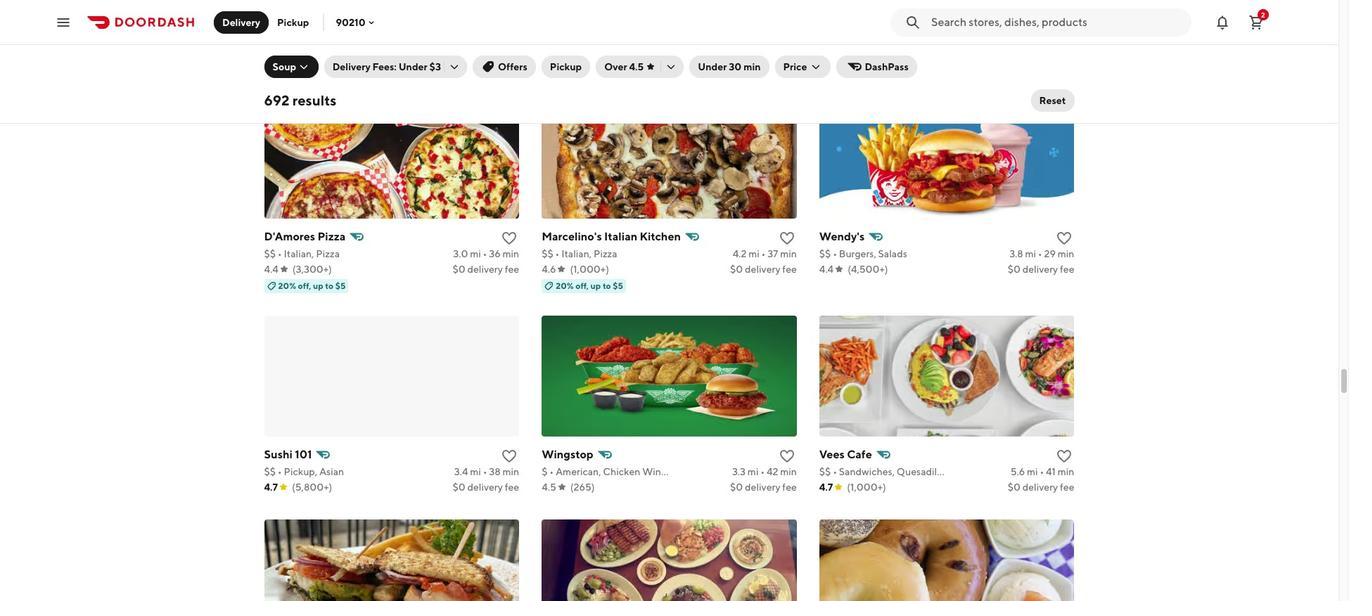 Task type: describe. For each thing, give the bounding box(es) containing it.
1 under from the left
[[399, 61, 428, 72]]

click to add this store to your saved list image for sandwich
[[1056, 12, 1073, 29]]

• left 37
[[762, 248, 766, 259]]

delivery down (4,900+)
[[847, 62, 879, 73]]

90210 button
[[336, 17, 377, 28]]

3.0
[[453, 248, 468, 259]]

38
[[489, 466, 501, 478]]

$$ • italian, pizza for d'amores
[[264, 248, 340, 259]]

fee for sushi 101
[[505, 482, 519, 493]]

delivery for delivery fees: under $3
[[333, 61, 371, 72]]

$​0 delivery fee for marcelino's italian kitchen
[[730, 264, 797, 275]]

692
[[264, 92, 290, 108]]

to for italian
[[603, 281, 611, 291]]

min for sushi 101
[[503, 466, 519, 478]]

$$ for marcelino's
[[542, 248, 554, 259]]

42
[[767, 466, 778, 478]]

fee up offers
[[505, 45, 519, 57]]

min for marcelino's italian kitchen
[[780, 248, 797, 259]]

wendy's
[[820, 230, 865, 243]]

$
[[542, 466, 548, 478]]

$​0 for wingstop
[[730, 482, 743, 493]]

under 30 min button
[[690, 56, 769, 78]]

lokal
[[820, 12, 848, 25]]

price button
[[775, 56, 831, 78]]

30
[[729, 61, 742, 72]]

fees:
[[373, 61, 397, 72]]

5.1
[[1011, 30, 1023, 41]]

mi for d'amores pizza
[[470, 248, 481, 259]]

offers
[[498, 61, 528, 72]]

salads
[[879, 248, 908, 259]]

0 horizontal spatial pickup
[[277, 17, 309, 28]]

fresh
[[320, 12, 350, 25]]

4.8 for (2,600+)
[[542, 45, 556, 57]]

(265)
[[570, 482, 595, 493]]

asian
[[319, 466, 344, 478]]

(1,600+)
[[293, 45, 331, 57]]

delivery for wingstop
[[745, 482, 781, 493]]

delivery for wendy's
[[1023, 264, 1058, 275]]

36
[[489, 248, 501, 259]]

5.6
[[1011, 466, 1025, 478]]

$​0 delivery fee up '30'
[[730, 45, 797, 57]]

kitchen inside que ricos fresh mexican kitchen $$ • breakfast, vegan
[[399, 12, 440, 25]]

• left 35
[[1038, 30, 1042, 41]]

5.1 mi • 35 min
[[1011, 30, 1075, 41]]

burgers,
[[839, 248, 877, 259]]

off, for marcelino's
[[576, 281, 589, 291]]

price
[[784, 61, 807, 72]]

dashpass button
[[837, 56, 917, 78]]

(3,300+)
[[293, 264, 332, 275]]

4.4 for d'amores pizza
[[264, 264, 279, 275]]

fee for vees cafe
[[1060, 482, 1075, 493]]

pizza for marcelino's italian kitchen
[[594, 248, 618, 259]]

min for vees cafe
[[1058, 466, 1075, 478]]

(5,800+)
[[292, 482, 332, 493]]

$​0 left offers button
[[453, 45, 465, 57]]

3.4
[[454, 466, 468, 478]]

mi for marcelino's italian kitchen
[[749, 248, 760, 259]]

delivery up offers
[[467, 45, 503, 57]]

1 vertical spatial pickup
[[880, 30, 911, 41]]

$0
[[834, 62, 845, 73]]

101
[[295, 448, 312, 461]]

37
[[768, 248, 778, 259]]

delivery for sushi 101
[[467, 482, 503, 493]]

top
[[902, 62, 916, 73]]

top rated
[[902, 62, 942, 73]]

4.5 inside button
[[629, 61, 644, 72]]

• down the wendy's
[[833, 248, 837, 259]]

delivery for delivery
[[222, 17, 260, 28]]

pickup,
[[284, 466, 317, 478]]

0 horizontal spatial pickup button
[[269, 11, 318, 33]]

mi for lokal sandwich shop
[[1025, 30, 1036, 41]]

reset
[[1040, 95, 1066, 106]]

wings
[[643, 466, 671, 478]]

4.7 for vees cafe
[[820, 482, 833, 493]]

3.3 mi • 42 min
[[732, 466, 797, 478]]

$$ • pickup, asian
[[264, 466, 344, 478]]

$3
[[430, 61, 441, 72]]

min for wendy's
[[1058, 248, 1075, 259]]

save
[[603, 62, 621, 73]]

vegan
[[331, 30, 360, 41]]

4.4 for wendy's
[[820, 264, 834, 275]]

under inside button
[[698, 61, 727, 72]]

american,
[[556, 466, 601, 478]]

notification bell image
[[1214, 14, 1231, 31]]

$$ for sushi
[[264, 466, 276, 478]]

takeout,
[[839, 30, 878, 41]]

$​0 for sushi 101
[[453, 482, 465, 493]]

min for wingstop
[[780, 466, 797, 478]]

marcelino's
[[542, 230, 602, 243]]

$​0 for vees cafe
[[1008, 482, 1021, 493]]

soup
[[273, 61, 296, 72]]

• inside que ricos fresh mexican kitchen $$ • breakfast, vegan
[[278, 30, 282, 41]]

(4,900+)
[[848, 45, 888, 57]]

fee for wingstop
[[783, 482, 797, 493]]

• down sushi
[[278, 466, 282, 478]]

(1,000+) for cafe
[[847, 482, 886, 493]]

spend $35, save $5
[[556, 62, 633, 73]]

pizza for d'amores pizza
[[316, 248, 340, 259]]

1 horizontal spatial kitchen
[[640, 230, 681, 243]]

$​0 for marcelino's italian kitchen
[[730, 264, 743, 275]]

min inside button
[[744, 61, 761, 72]]

20% for d'amores pizza
[[278, 281, 296, 291]]

$$ down the wendy's
[[820, 248, 831, 259]]

3 items, open order cart image
[[1248, 14, 1265, 31]]

mi for wingstop
[[748, 466, 759, 478]]

offers button
[[473, 56, 536, 78]]

wingstop
[[542, 448, 594, 461]]

4.6 for (1,000+)
[[542, 264, 556, 275]]

lokal sandwich shop
[[820, 12, 931, 25]]

results
[[293, 92, 337, 108]]

(4,500+)
[[848, 264, 888, 275]]

open menu image
[[55, 14, 72, 31]]

cafe
[[847, 448, 872, 461]]

click to add this store to your saved list image for wendy's
[[1056, 230, 1073, 247]]

5.6 mi • 41 min
[[1011, 466, 1075, 478]]

fee left "top"
[[880, 62, 893, 73]]

shop
[[904, 12, 931, 25]]

$$ for d'amores
[[264, 248, 276, 259]]

• down the vees
[[833, 466, 837, 478]]

off, for d'amores
[[298, 281, 311, 291]]

$​0 delivery fee for sushi 101
[[453, 482, 519, 493]]

• down marcelino's
[[555, 248, 560, 259]]

breakfast,
[[284, 30, 329, 41]]

$35,
[[583, 62, 601, 73]]

$ • american, chicken wings
[[542, 466, 671, 478]]

$$ • italian, pizza for marcelino's
[[542, 248, 618, 259]]

$$ • takeout, pickup
[[820, 30, 911, 41]]

3.8 mi • 29 min
[[1010, 248, 1075, 259]]

3.3
[[732, 466, 746, 478]]

(2,600+)
[[570, 45, 610, 57]]

$5 for marcelino's italian kitchen
[[613, 281, 623, 291]]

fee for wendy's
[[1060, 264, 1075, 275]]

$$ • burgers, salads
[[820, 248, 908, 259]]

$$ • sandwiches, quesadillas
[[820, 466, 949, 478]]

over 4.5 button
[[596, 56, 684, 78]]



Task type: locate. For each thing, give the bounding box(es) containing it.
under 30 min
[[698, 61, 761, 72]]

chicken
[[603, 466, 641, 478]]

vees cafe
[[820, 448, 872, 461]]

1 vertical spatial click to add this store to your saved list image
[[501, 448, 518, 465]]

• left 38
[[483, 466, 487, 478]]

1 vertical spatial kitchen
[[640, 230, 681, 243]]

$5 right save
[[622, 62, 633, 73]]

20% off, up to $5 for marcelino's
[[556, 281, 623, 291]]

spend
[[556, 62, 582, 73]]

• left 42
[[761, 466, 765, 478]]

pickup down sandwich
[[880, 30, 911, 41]]

$​0 delivery fee for vees cafe
[[1008, 482, 1075, 493]]

1 vertical spatial 4.5
[[542, 482, 556, 493]]

1 horizontal spatial delivery
[[333, 61, 371, 72]]

delivery down 3.8 mi • 29 min
[[1023, 264, 1058, 275]]

$$ for vees
[[820, 466, 831, 478]]

4.2
[[733, 248, 747, 259]]

que ricos fresh mexican kitchen $$ • breakfast, vegan
[[264, 12, 440, 41]]

0 horizontal spatial to
[[325, 281, 334, 291]]

min right 29
[[1058, 248, 1075, 259]]

fee for marcelino's italian kitchen
[[783, 264, 797, 275]]

2 under from the left
[[698, 61, 727, 72]]

2 button
[[1243, 8, 1271, 36]]

pickup up the breakfast,
[[277, 17, 309, 28]]

1 horizontal spatial to
[[603, 281, 611, 291]]

1 horizontal spatial 20%
[[556, 281, 574, 291]]

1 horizontal spatial 4.7
[[820, 482, 833, 493]]

pickup button up (1,600+)
[[269, 11, 318, 33]]

0 horizontal spatial up
[[313, 281, 323, 291]]

2
[[1262, 10, 1266, 19]]

$$ down d'amores
[[264, 248, 276, 259]]

1 horizontal spatial italian,
[[562, 248, 592, 259]]

2 20% off, up to $5 from the left
[[556, 281, 623, 291]]

1 horizontal spatial under
[[698, 61, 727, 72]]

• right $
[[550, 466, 554, 478]]

1 4.4 from the left
[[264, 264, 279, 275]]

3.4 mi • 38 min
[[454, 466, 519, 478]]

$​0 delivery fee for wingstop
[[730, 482, 797, 493]]

0 horizontal spatial under
[[399, 61, 428, 72]]

2 off, from the left
[[576, 281, 589, 291]]

click to add this store to your saved list image up 3.8 mi • 29 min
[[1056, 230, 1073, 247]]

pickup
[[277, 17, 309, 28], [880, 30, 911, 41], [550, 61, 582, 72]]

Store search: begin typing to search for stores available on DoorDash text field
[[932, 14, 1183, 30]]

4.5 down $
[[542, 482, 556, 493]]

mexican
[[352, 12, 397, 25]]

min right 42
[[780, 466, 797, 478]]

delivery button
[[214, 11, 269, 33]]

0 horizontal spatial delivery
[[222, 17, 260, 28]]

italian, for marcelino's
[[562, 248, 592, 259]]

mi right the 5.1 at the top
[[1025, 30, 1036, 41]]

off,
[[298, 281, 311, 291], [576, 281, 589, 291]]

20% down the '(3,300+)' at left
[[278, 281, 296, 291]]

1 horizontal spatial $$ • italian, pizza
[[542, 248, 618, 259]]

1 horizontal spatial off,
[[576, 281, 589, 291]]

$​0 for wendy's
[[1008, 264, 1021, 275]]

2 4.4 from the left
[[820, 264, 834, 275]]

0 vertical spatial 4.6
[[264, 45, 279, 57]]

over
[[605, 61, 627, 72]]

delivery inside button
[[222, 17, 260, 28]]

4.4
[[264, 264, 279, 275], [820, 264, 834, 275]]

fee down the 4.2 mi • 37 min
[[783, 264, 797, 275]]

1 horizontal spatial (1,000+)
[[847, 482, 886, 493]]

1 $$ • italian, pizza from the left
[[264, 248, 340, 259]]

$$
[[264, 30, 276, 41], [820, 30, 831, 41], [264, 248, 276, 259], [542, 248, 554, 259], [820, 248, 831, 259], [264, 466, 276, 478], [820, 466, 831, 478]]

2 italian, from the left
[[562, 248, 592, 259]]

rated
[[918, 62, 942, 73]]

• down 'lokal'
[[833, 30, 837, 41]]

1 to from the left
[[325, 281, 334, 291]]

0 vertical spatial kitchen
[[399, 12, 440, 25]]

min for d'amores pizza
[[503, 248, 519, 259]]

(1,000+) down marcelino's
[[570, 264, 609, 275]]

off, down the '(3,300+)' at left
[[298, 281, 311, 291]]

2 $$ • italian, pizza from the left
[[542, 248, 618, 259]]

• left 29
[[1038, 248, 1043, 259]]

$​0 up '30'
[[730, 45, 743, 57]]

delivery down the 4.2 mi • 37 min
[[745, 264, 781, 275]]

fee down 5.6 mi • 41 min
[[1060, 482, 1075, 493]]

2 up from the left
[[591, 281, 601, 291]]

delivery
[[222, 17, 260, 28], [333, 61, 371, 72]]

4.8 for (4,900+)
[[820, 45, 834, 57]]

to down marcelino's italian kitchen
[[603, 281, 611, 291]]

$0 delivery fee
[[834, 62, 893, 73]]

$5 down italian
[[613, 281, 623, 291]]

mi for vees cafe
[[1027, 466, 1038, 478]]

1 4.7 from the left
[[264, 482, 278, 493]]

$$ • italian, pizza
[[264, 248, 340, 259], [542, 248, 618, 259]]

1 vertical spatial (1,000+)
[[847, 482, 886, 493]]

mi for sushi 101
[[470, 466, 481, 478]]

0 horizontal spatial 4.6
[[264, 45, 279, 57]]

$5 for d'amores pizza
[[335, 281, 346, 291]]

mi right the 3.0
[[470, 248, 481, 259]]

mi right 4.2
[[749, 248, 760, 259]]

0 horizontal spatial click to add this store to your saved list image
[[501, 448, 518, 465]]

2 vertical spatial pickup
[[550, 61, 582, 72]]

20%
[[278, 281, 296, 291], [556, 281, 574, 291]]

delivery for vees cafe
[[1023, 482, 1058, 493]]

20% for marcelino's italian kitchen
[[556, 281, 574, 291]]

1 horizontal spatial 4.8
[[820, 45, 834, 57]]

•
[[278, 30, 282, 41], [833, 30, 837, 41], [1038, 30, 1042, 41], [278, 248, 282, 259], [483, 248, 487, 259], [555, 248, 560, 259], [762, 248, 766, 259], [833, 248, 837, 259], [1038, 248, 1043, 259], [278, 466, 282, 478], [483, 466, 487, 478], [550, 466, 554, 478], [761, 466, 765, 478], [833, 466, 837, 478], [1040, 466, 1044, 478]]

4.8 up spend at the top of page
[[542, 45, 556, 57]]

0 horizontal spatial $$ • italian, pizza
[[264, 248, 340, 259]]

0 vertical spatial pickup
[[277, 17, 309, 28]]

fee for d'amores pizza
[[505, 264, 519, 275]]

$​0 down 3.3
[[730, 482, 743, 493]]

2 horizontal spatial pickup
[[880, 30, 911, 41]]

90210
[[336, 17, 366, 28]]

pickup button
[[269, 11, 318, 33], [542, 56, 591, 78]]

41
[[1046, 466, 1056, 478]]

1 20% off, up to $5 from the left
[[278, 281, 346, 291]]

delivery down the 3.0 mi • 36 min
[[467, 264, 503, 275]]

(1,000+) down sandwiches,
[[847, 482, 886, 493]]

$​0 delivery fee down 3.4 mi • 38 min
[[453, 482, 519, 493]]

kitchen right "mexican"
[[399, 12, 440, 25]]

under left '30'
[[698, 61, 727, 72]]

to for pizza
[[325, 281, 334, 291]]

sandwich
[[850, 12, 901, 25]]

0 horizontal spatial 4.7
[[264, 482, 278, 493]]

692 results
[[264, 92, 337, 108]]

1 vertical spatial pickup button
[[542, 56, 591, 78]]

ricos
[[289, 12, 318, 25]]

delivery for marcelino's italian kitchen
[[745, 264, 781, 275]]

0 vertical spatial (1,000+)
[[570, 264, 609, 275]]

click to add this store to your saved list image
[[1056, 12, 1073, 29], [501, 230, 518, 247], [779, 230, 796, 247], [779, 448, 796, 465], [1056, 448, 1073, 465]]

click to add this store to your saved list image for sushi 101
[[501, 448, 518, 465]]

italian, for d'amores
[[284, 248, 314, 259]]

2 20% from the left
[[556, 281, 574, 291]]

$$ down 'lokal'
[[820, 30, 831, 41]]

29
[[1045, 248, 1056, 259]]

kitchen
[[399, 12, 440, 25], [640, 230, 681, 243]]

kitchen right italian
[[640, 230, 681, 243]]

click to add this store to your saved list image for pizza
[[501, 230, 518, 247]]

$​0 delivery fee up offers
[[453, 45, 519, 57]]

4.6 up soup
[[264, 45, 279, 57]]

click to add this store to your saved list image up the 4.2 mi • 37 min
[[779, 230, 796, 247]]

under left '$3'
[[399, 61, 428, 72]]

click to add this store to your saved list image for cafe
[[1056, 448, 1073, 465]]

4.8
[[542, 45, 556, 57], [820, 45, 834, 57]]

soup button
[[264, 56, 319, 78]]

$$ down que
[[264, 30, 276, 41]]

marcelino's italian kitchen
[[542, 230, 681, 243]]

2 4.7 from the left
[[820, 482, 833, 493]]

1 horizontal spatial 4.4
[[820, 264, 834, 275]]

1 off, from the left
[[298, 281, 311, 291]]

vees
[[820, 448, 845, 461]]

dashpass
[[865, 61, 909, 72]]

2 to from the left
[[603, 281, 611, 291]]

1 horizontal spatial click to add this store to your saved list image
[[1056, 230, 1073, 247]]

delivery left que
[[222, 17, 260, 28]]

1 vertical spatial delivery
[[333, 61, 371, 72]]

italian, down d'amores pizza
[[284, 248, 314, 259]]

sandwiches,
[[839, 466, 895, 478]]

$​0 down 3.4
[[453, 482, 465, 493]]

click to add this store to your saved list image up the 3.0 mi • 36 min
[[501, 230, 518, 247]]

(1,000+) for italian
[[570, 264, 609, 275]]

4.5 right "over" on the left of page
[[629, 61, 644, 72]]

1 20% from the left
[[278, 281, 296, 291]]

• down que
[[278, 30, 282, 41]]

• left 41
[[1040, 466, 1044, 478]]

4.6 for (1,600+)
[[264, 45, 279, 57]]

4.4 down the wendy's
[[820, 264, 834, 275]]

min for lokal sandwich shop
[[1058, 30, 1075, 41]]

4.7 for sushi 101
[[264, 482, 278, 493]]

que
[[264, 12, 287, 25]]

4.7 down the vees
[[820, 482, 833, 493]]

0 horizontal spatial off,
[[298, 281, 311, 291]]

1 horizontal spatial 4.6
[[542, 264, 556, 275]]

under
[[399, 61, 428, 72], [698, 61, 727, 72]]

0 vertical spatial 4.5
[[629, 61, 644, 72]]

up for marcelino's
[[591, 281, 601, 291]]

$$ down the vees
[[820, 466, 831, 478]]

0 horizontal spatial 4.8
[[542, 45, 556, 57]]

1 horizontal spatial up
[[591, 281, 601, 291]]

click to add this store to your saved list image for italian
[[779, 230, 796, 247]]

reset button
[[1031, 89, 1075, 112]]

min right 41
[[1058, 466, 1075, 478]]

$$ • italian, pizza down marcelino's
[[542, 248, 618, 259]]

$​0 delivery fee
[[453, 45, 519, 57], [730, 45, 797, 57], [453, 264, 519, 275], [730, 264, 797, 275], [1008, 264, 1075, 275], [453, 482, 519, 493], [730, 482, 797, 493], [1008, 482, 1075, 493]]

fee
[[505, 45, 519, 57], [783, 45, 797, 57], [880, 62, 893, 73], [505, 264, 519, 275], [783, 264, 797, 275], [1060, 264, 1075, 275], [505, 482, 519, 493], [783, 482, 797, 493], [1060, 482, 1075, 493]]

$$ down sushi
[[264, 466, 276, 478]]

min right the 36
[[503, 248, 519, 259]]

0 vertical spatial click to add this store to your saved list image
[[1056, 230, 1073, 247]]

4.2 mi • 37 min
[[733, 248, 797, 259]]

delivery for d'amores pizza
[[467, 264, 503, 275]]

min down store search: begin typing to search for stores available on doordash text field
[[1058, 30, 1075, 41]]

$$ for lokal
[[820, 30, 831, 41]]

italian,
[[284, 248, 314, 259], [562, 248, 592, 259]]

to down the '(3,300+)' at left
[[325, 281, 334, 291]]

quesadillas
[[897, 466, 949, 478]]

up
[[313, 281, 323, 291], [591, 281, 601, 291]]

delivery down 3.4 mi • 38 min
[[467, 482, 503, 493]]

delivery up under 30 min
[[745, 45, 781, 57]]

min right '30'
[[744, 61, 761, 72]]

20% down marcelino's
[[556, 281, 574, 291]]

3.0 mi • 36 min
[[453, 248, 519, 259]]

1 horizontal spatial pickup
[[550, 61, 582, 72]]

1 italian, from the left
[[284, 248, 314, 259]]

click to add this store to your saved list image up 3.3 mi • 42 min in the right of the page
[[779, 448, 796, 465]]

20% off, up to $5 for d'amores
[[278, 281, 346, 291]]

0 horizontal spatial 4.5
[[542, 482, 556, 493]]

20% off, up to $5 down marcelino's
[[556, 281, 623, 291]]

1 horizontal spatial pickup button
[[542, 56, 591, 78]]

3.8
[[1010, 248, 1024, 259]]

to
[[325, 281, 334, 291], [603, 281, 611, 291]]

d'amores
[[264, 230, 315, 243]]

• left the 36
[[483, 248, 487, 259]]

click to add this store to your saved list image up 5.1 mi • 35 min
[[1056, 12, 1073, 29]]

pickup left the $35,
[[550, 61, 582, 72]]

35
[[1044, 30, 1056, 41]]

delivery down 5.6 mi • 41 min
[[1023, 482, 1058, 493]]

up for d'amores
[[313, 281, 323, 291]]

0 vertical spatial delivery
[[222, 17, 260, 28]]

1 up from the left
[[313, 281, 323, 291]]

4.5
[[629, 61, 644, 72], [542, 482, 556, 493]]

0 horizontal spatial 20% off, up to $5
[[278, 281, 346, 291]]

0 horizontal spatial italian,
[[284, 248, 314, 259]]

1 4.8 from the left
[[542, 45, 556, 57]]

$​0 delivery fee down 3.3 mi • 42 min in the right of the page
[[730, 482, 797, 493]]

$$ inside que ricos fresh mexican kitchen $$ • breakfast, vegan
[[264, 30, 276, 41]]

sushi 101
[[264, 448, 312, 461]]

4.8 up $0
[[820, 45, 834, 57]]

$​0 delivery fee down the 4.2 mi • 37 min
[[730, 264, 797, 275]]

$​0 delivery fee for d'amores pizza
[[453, 264, 519, 275]]

min right 38
[[503, 466, 519, 478]]

• down d'amores
[[278, 248, 282, 259]]

fee down 3.3 mi • 42 min in the right of the page
[[783, 482, 797, 493]]

0 horizontal spatial 20%
[[278, 281, 296, 291]]

$$ • italian, pizza down d'amores pizza
[[264, 248, 340, 259]]

$​0 for d'amores pizza
[[453, 264, 465, 275]]

$​0 down '5.6'
[[1008, 482, 1021, 493]]

$​0 delivery fee down 5.6 mi • 41 min
[[1008, 482, 1075, 493]]

0 horizontal spatial kitchen
[[399, 12, 440, 25]]

1 horizontal spatial 20% off, up to $5
[[556, 281, 623, 291]]

$5
[[622, 62, 633, 73], [335, 281, 346, 291], [613, 281, 623, 291]]

sushi
[[264, 448, 293, 461]]

$​0 delivery fee for wendy's
[[1008, 264, 1075, 275]]

20% off, up to $5 down the '(3,300+)' at left
[[278, 281, 346, 291]]

delivery fees: under $3
[[333, 61, 441, 72]]

d'amores pizza
[[264, 230, 346, 243]]

4.6
[[264, 45, 279, 57], [542, 264, 556, 275]]

italian
[[604, 230, 638, 243]]

fee up price
[[783, 45, 797, 57]]

0 horizontal spatial (1,000+)
[[570, 264, 609, 275]]

0 horizontal spatial 4.4
[[264, 264, 279, 275]]

over 4.5
[[605, 61, 644, 72]]

italian, down marcelino's
[[562, 248, 592, 259]]

1 vertical spatial 4.6
[[542, 264, 556, 275]]

$$ down marcelino's
[[542, 248, 554, 259]]

4.7
[[264, 482, 278, 493], [820, 482, 833, 493]]

delivery down vegan
[[333, 61, 371, 72]]

click to add this store to your saved list image up 3.4 mi • 38 min
[[501, 448, 518, 465]]

mi right 3.8
[[1026, 248, 1036, 259]]

$​0 down 3.8
[[1008, 264, 1021, 275]]

mi for wendy's
[[1026, 248, 1036, 259]]

0 vertical spatial pickup button
[[269, 11, 318, 33]]

2 4.8 from the left
[[820, 45, 834, 57]]

4.6 down marcelino's
[[542, 264, 556, 275]]

fee down 3.4 mi • 38 min
[[505, 482, 519, 493]]

4.4 down d'amores
[[264, 264, 279, 275]]

off, down marcelino's
[[576, 281, 589, 291]]

fee down 3.8 mi • 29 min
[[1060, 264, 1075, 275]]

$​0 down the 3.0
[[453, 264, 465, 275]]

1 horizontal spatial 4.5
[[629, 61, 644, 72]]

click to add this store to your saved list image
[[1056, 230, 1073, 247], [501, 448, 518, 465]]

fee down the 3.0 mi • 36 min
[[505, 264, 519, 275]]

pickup button left save
[[542, 56, 591, 78]]



Task type: vqa. For each thing, say whether or not it's contained in the screenshot.
Pickup for the bottommost Pickup BUTTON
yes



